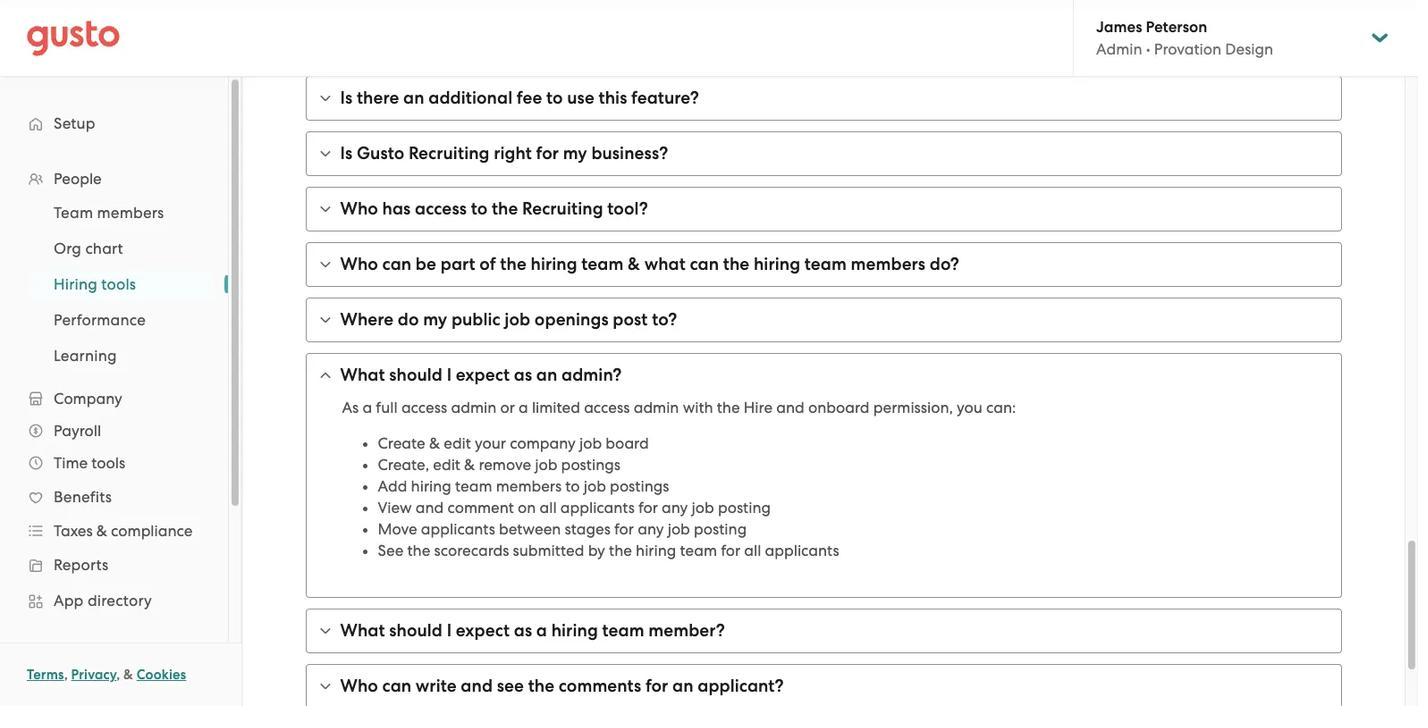Task type: describe. For each thing, give the bounding box(es) containing it.
onboard
[[809, 399, 870, 417]]

setup link
[[18, 107, 210, 140]]

access right full
[[402, 399, 447, 417]]

create
[[378, 435, 425, 453]]

0 vertical spatial postings
[[561, 456, 621, 474]]

performance link
[[32, 304, 210, 336]]

board
[[606, 435, 649, 453]]

do?
[[930, 254, 960, 275]]

reports
[[54, 556, 109, 574]]

the right what
[[723, 254, 750, 275]]

team down who has access to the recruiting tool? dropdown button
[[805, 254, 847, 275]]

members inside create & edit your company job board create, edit & remove job postings add hiring team members to job postings view and comment on all applicants for any job posting move applicants between stages for any job posting see the scorecards submitted by the hiring team for all applicants
[[496, 478, 562, 496]]

hiring up openings
[[531, 254, 578, 275]]

admin?
[[562, 365, 622, 386]]

payroll button
[[18, 415, 210, 447]]

people button
[[18, 163, 210, 195]]

comment
[[448, 499, 514, 517]]

the right see
[[528, 677, 555, 697]]

0 vertical spatial and
[[777, 399, 805, 417]]

time
[[54, 454, 88, 472]]

0 vertical spatial edit
[[444, 435, 471, 453]]

what should i expect as an admin? button
[[306, 355, 1341, 397]]

the right 'see'
[[407, 542, 430, 560]]

should for what should i expect as a hiring team member?
[[389, 621, 443, 642]]

full
[[376, 399, 398, 417]]

i for a
[[447, 621, 452, 642]]

admin
[[1097, 40, 1143, 58]]

1 horizontal spatial to
[[547, 88, 563, 109]]

team members link
[[32, 197, 210, 229]]

where do my public job openings post to?
[[340, 310, 677, 330]]

create & edit your company job board create, edit & remove job postings add hiring team members to job postings view and comment on all applicants for any job posting move applicants between stages for any job posting see the scorecards submitted by the hiring team for all applicants
[[378, 435, 840, 560]]

cookies
[[137, 667, 186, 683]]

can for who can be part of the hiring team & what can the hiring team members do?
[[382, 254, 412, 275]]

taxes & compliance button
[[18, 515, 210, 547]]

tool?
[[608, 199, 648, 219]]

remove
[[479, 456, 531, 474]]

0 horizontal spatial a
[[363, 399, 372, 417]]

hiring
[[54, 276, 97, 293]]

should for what should i expect as an admin?
[[389, 365, 443, 386]]

members inside dropdown button
[[851, 254, 926, 275]]

can right what
[[690, 254, 719, 275]]

2 vertical spatial applicants
[[765, 542, 840, 560]]

cookies button
[[137, 665, 186, 686]]

team up member?
[[680, 542, 717, 560]]

the right by
[[609, 542, 632, 560]]

the right "of"
[[500, 254, 527, 275]]

is gusto recruiting right for my business? button
[[306, 133, 1341, 176]]

directory
[[88, 592, 152, 610]]

is there an additional fee to use this feature? button
[[306, 77, 1341, 120]]

between
[[499, 521, 561, 539]]

as for a
[[514, 621, 532, 642]]

reports link
[[18, 549, 210, 581]]

1 vertical spatial edit
[[433, 456, 461, 474]]

gusto
[[357, 143, 405, 164]]

add
[[378, 478, 407, 496]]

do
[[398, 310, 419, 330]]

has
[[382, 199, 411, 219]]

1 vertical spatial any
[[638, 521, 664, 539]]

business?
[[592, 143, 668, 164]]

for inside dropdown button
[[646, 677, 669, 697]]

team members
[[54, 204, 164, 222]]

setup
[[54, 114, 95, 132]]

•
[[1146, 40, 1151, 58]]

with
[[683, 399, 713, 417]]

comments
[[559, 677, 642, 697]]

terms link
[[27, 667, 64, 683]]

who for who has access to the recruiting tool?
[[340, 199, 378, 219]]

to?
[[652, 310, 677, 330]]

see
[[497, 677, 524, 697]]

where
[[340, 310, 394, 330]]

& inside dropdown button
[[628, 254, 640, 275]]

list containing people
[[0, 163, 228, 707]]

hiring down create,
[[411, 478, 452, 496]]

who for who can be part of the hiring team & what can the hiring team members do?
[[340, 254, 378, 275]]

1 vertical spatial to
[[471, 199, 488, 219]]

company
[[510, 435, 576, 453]]

what for what should i expect as an admin?
[[340, 365, 385, 386]]

by
[[588, 542, 605, 560]]

team inside dropdown button
[[602, 621, 645, 642]]

your
[[475, 435, 506, 453]]

learning link
[[32, 340, 210, 372]]

performance
[[54, 311, 146, 329]]

job inside dropdown button
[[505, 310, 531, 330]]

terms
[[27, 667, 64, 683]]

hire
[[744, 399, 773, 417]]

be
[[416, 254, 437, 275]]

as a full access admin or a limited access admin with the hire and onboard permission, you can:
[[342, 399, 1016, 417]]

who can be part of the hiring team & what can the hiring team members do? button
[[306, 244, 1341, 287]]

taxes & compliance
[[54, 522, 193, 540]]

what for what should i expect as a hiring team member?
[[340, 621, 385, 642]]

access inside dropdown button
[[415, 199, 467, 219]]

0 horizontal spatial all
[[540, 499, 557, 517]]

time tools button
[[18, 447, 210, 479]]

who has access to the recruiting tool? button
[[306, 188, 1341, 231]]

what should i expect as a hiring team member?
[[340, 621, 725, 642]]

write
[[416, 677, 457, 697]]

company
[[54, 390, 122, 408]]

privacy
[[71, 667, 116, 683]]

public
[[452, 310, 501, 330]]

openings
[[535, 310, 609, 330]]

who can be part of the hiring team & what can the hiring team members do?
[[340, 254, 960, 275]]



Task type: vqa. For each thing, say whether or not it's contained in the screenshot.
the top federal
no



Task type: locate. For each thing, give the bounding box(es) containing it.
any
[[662, 499, 688, 517], [638, 521, 664, 539]]

a right as
[[363, 399, 372, 417]]

tools for time tools
[[91, 454, 125, 472]]

0 horizontal spatial an
[[403, 88, 425, 109]]

2 vertical spatial and
[[461, 677, 493, 697]]

time tools
[[54, 454, 125, 472]]

what up as
[[340, 365, 385, 386]]

1 vertical spatial what
[[340, 621, 385, 642]]

is there an additional fee to use this feature?
[[340, 88, 699, 109]]

what should i expect as an admin?
[[340, 365, 622, 386]]

is for is gusto recruiting right for my business?
[[340, 143, 353, 164]]

i for an
[[447, 365, 452, 386]]

company button
[[18, 383, 210, 415]]

team
[[582, 254, 624, 275], [805, 254, 847, 275], [455, 478, 492, 496], [680, 542, 717, 560], [602, 621, 645, 642]]

recruiting inside dropdown button
[[522, 199, 603, 219]]

chart
[[85, 240, 123, 258]]

what
[[645, 254, 686, 275]]

& right create
[[429, 435, 440, 453]]

2 horizontal spatial to
[[566, 478, 580, 496]]

0 vertical spatial applicants
[[561, 499, 635, 517]]

expect for an
[[456, 365, 510, 386]]

additional
[[429, 88, 513, 109]]

1 what from the top
[[340, 365, 385, 386]]

a right or
[[519, 399, 528, 417]]

1 list from the top
[[0, 163, 228, 707]]

1 horizontal spatial a
[[519, 399, 528, 417]]

1 horizontal spatial all
[[744, 542, 762, 560]]

0 vertical spatial expect
[[456, 365, 510, 386]]

recruiting left tool? at top
[[522, 199, 603, 219]]

2 list from the top
[[0, 195, 228, 374]]

0 vertical spatial i
[[447, 365, 452, 386]]

or
[[500, 399, 515, 417]]

0 vertical spatial is
[[340, 88, 353, 109]]

hiring up the who can write and see the comments for an applicant?
[[552, 621, 598, 642]]

applicants up scorecards
[[421, 521, 495, 539]]

1 horizontal spatial ,
[[116, 667, 120, 683]]

who inside dropdown button
[[340, 199, 378, 219]]

should inside what should i expect as an admin? dropdown button
[[389, 365, 443, 386]]

1 should from the top
[[389, 365, 443, 386]]

to right fee
[[547, 88, 563, 109]]

1 horizontal spatial and
[[461, 677, 493, 697]]

,
[[64, 667, 68, 683], [116, 667, 120, 683]]

recruiting
[[409, 143, 490, 164], [522, 199, 603, 219]]

and inside dropdown button
[[461, 677, 493, 697]]

is for is there an additional fee to use this feature?
[[340, 88, 353, 109]]

& left what
[[628, 254, 640, 275]]

is gusto recruiting right for my business?
[[340, 143, 668, 164]]

as up or
[[514, 365, 532, 386]]

on
[[518, 499, 536, 517]]

right
[[494, 143, 532, 164]]

tools down org chart link at the left top
[[101, 276, 136, 293]]

1 vertical spatial all
[[744, 542, 762, 560]]

hiring tools
[[54, 276, 136, 293]]

members left do?
[[851, 254, 926, 275]]

1 vertical spatial posting
[[694, 521, 747, 539]]

to up stages
[[566, 478, 580, 496]]

hiring right by
[[636, 542, 677, 560]]

the inside dropdown button
[[492, 199, 518, 219]]

& down your
[[464, 456, 475, 474]]

my inside dropdown button
[[423, 310, 447, 330]]

my right do
[[423, 310, 447, 330]]

as
[[514, 365, 532, 386], [514, 621, 532, 642]]

people
[[54, 170, 102, 188]]

2 horizontal spatial an
[[673, 677, 694, 697]]

tools down the payroll dropdown button
[[91, 454, 125, 472]]

0 vertical spatial any
[[662, 499, 688, 517]]

edit right create,
[[433, 456, 461, 474]]

feature?
[[632, 88, 699, 109]]

1 horizontal spatial admin
[[634, 399, 679, 417]]

who left has
[[340, 199, 378, 219]]

access down admin?
[[584, 399, 630, 417]]

compliance
[[111, 522, 193, 540]]

3 who from the top
[[340, 677, 378, 697]]

expect up see
[[456, 621, 510, 642]]

provation
[[1155, 40, 1222, 58]]

0 horizontal spatial and
[[416, 499, 444, 517]]

team up comment
[[455, 478, 492, 496]]

to inside create & edit your company job board create, edit & remove job postings add hiring team members to job postings view and comment on all applicants for any job posting move applicants between stages for any job posting see the scorecards submitted by the hiring team for all applicants
[[566, 478, 580, 496]]

hiring down who has access to the recruiting tool? dropdown button
[[754, 254, 801, 275]]

as up see
[[514, 621, 532, 642]]

1 vertical spatial is
[[340, 143, 353, 164]]

a up the who can write and see the comments for an applicant?
[[537, 621, 547, 642]]

there
[[357, 88, 399, 109]]

as for an
[[514, 365, 532, 386]]

is inside "dropdown button"
[[340, 143, 353, 164]]

the left hire
[[717, 399, 740, 417]]

applicants up stages
[[561, 499, 635, 517]]

of
[[480, 254, 496, 275]]

0 vertical spatial what
[[340, 365, 385, 386]]

for inside "dropdown button"
[[536, 143, 559, 164]]

view
[[378, 499, 412, 517]]

my left business?
[[563, 143, 587, 164]]

move
[[378, 521, 417, 539]]

postings
[[561, 456, 621, 474], [610, 478, 669, 496]]

an down member?
[[673, 677, 694, 697]]

& left cookies
[[124, 667, 133, 683]]

2 expect from the top
[[456, 621, 510, 642]]

2 as from the top
[[514, 621, 532, 642]]

0 vertical spatial who
[[340, 199, 378, 219]]

0 horizontal spatial admin
[[451, 399, 497, 417]]

applicants up what should i expect as a hiring team member? dropdown button
[[765, 542, 840, 560]]

0 horizontal spatial members
[[97, 204, 164, 222]]

create,
[[378, 456, 429, 474]]

can left be
[[382, 254, 412, 275]]

access
[[415, 199, 467, 219], [402, 399, 447, 417], [584, 399, 630, 417]]

home image
[[27, 20, 120, 56]]

0 vertical spatial should
[[389, 365, 443, 386]]

should inside what should i expect as a hiring team member? dropdown button
[[389, 621, 443, 642]]

1 vertical spatial should
[[389, 621, 443, 642]]

admin left with
[[634, 399, 679, 417]]

stages
[[565, 521, 611, 539]]

1 vertical spatial recruiting
[[522, 199, 603, 219]]

0 vertical spatial recruiting
[[409, 143, 490, 164]]

1 , from the left
[[64, 667, 68, 683]]

recruiting down the additional on the top left of page
[[409, 143, 490, 164]]

a inside dropdown button
[[537, 621, 547, 642]]

list
[[0, 163, 228, 707], [0, 195, 228, 374]]

tools inside dropdown button
[[91, 454, 125, 472]]

2 who from the top
[[340, 254, 378, 275]]

2 horizontal spatial a
[[537, 621, 547, 642]]

2 horizontal spatial and
[[777, 399, 805, 417]]

members
[[97, 204, 164, 222], [851, 254, 926, 275], [496, 478, 562, 496]]

an right the there
[[403, 88, 425, 109]]

who can write and see the comments for an applicant? button
[[306, 666, 1341, 707]]

and left see
[[461, 677, 493, 697]]

, left cookies
[[116, 667, 120, 683]]

2 vertical spatial who
[[340, 677, 378, 697]]

1 vertical spatial an
[[537, 365, 558, 386]]

edit left your
[[444, 435, 471, 453]]

what should i expect as a hiring team member? button
[[306, 610, 1341, 653]]

fee
[[517, 88, 542, 109]]

2 is from the top
[[340, 143, 353, 164]]

1 vertical spatial members
[[851, 254, 926, 275]]

1 vertical spatial i
[[447, 621, 452, 642]]

2 admin from the left
[[634, 399, 679, 417]]

james peterson admin • provation design
[[1097, 18, 1274, 58]]

1 vertical spatial who
[[340, 254, 378, 275]]

as
[[342, 399, 359, 417]]

team down tool? at top
[[582, 254, 624, 275]]

, left privacy
[[64, 667, 68, 683]]

tools for hiring tools
[[101, 276, 136, 293]]

& inside dropdown button
[[96, 522, 107, 540]]

i
[[447, 365, 452, 386], [447, 621, 452, 642]]

an up limited
[[537, 365, 558, 386]]

member?
[[649, 621, 725, 642]]

hiring tools link
[[32, 268, 210, 301]]

to up "of"
[[471, 199, 488, 219]]

0 vertical spatial an
[[403, 88, 425, 109]]

0 vertical spatial posting
[[718, 499, 771, 517]]

learning
[[54, 347, 117, 365]]

1 is from the top
[[340, 88, 353, 109]]

i up write on the bottom left of the page
[[447, 621, 452, 642]]

an inside dropdown button
[[673, 677, 694, 697]]

limited
[[532, 399, 580, 417]]

james
[[1097, 18, 1143, 37]]

expect for a
[[456, 621, 510, 642]]

& right taxes at the bottom left
[[96, 522, 107, 540]]

0 horizontal spatial to
[[471, 199, 488, 219]]

an
[[403, 88, 425, 109], [537, 365, 558, 386], [673, 677, 694, 697]]

part
[[441, 254, 476, 275]]

who can write and see the comments for an applicant?
[[340, 677, 784, 697]]

admin down what should i expect as an admin?
[[451, 399, 497, 417]]

who up where
[[340, 254, 378, 275]]

1 vertical spatial postings
[[610, 478, 669, 496]]

my inside "dropdown button"
[[563, 143, 587, 164]]

org
[[54, 240, 81, 258]]

1 vertical spatial and
[[416, 499, 444, 517]]

job
[[505, 310, 531, 330], [580, 435, 602, 453], [535, 456, 558, 474], [584, 478, 606, 496], [692, 499, 714, 517], [668, 521, 690, 539]]

is inside dropdown button
[[340, 88, 353, 109]]

and
[[777, 399, 805, 417], [416, 499, 444, 517], [461, 677, 493, 697]]

should up full
[[389, 365, 443, 386]]

team up comments
[[602, 621, 645, 642]]

1 i from the top
[[447, 365, 452, 386]]

0 horizontal spatial applicants
[[421, 521, 495, 539]]

scorecards
[[434, 542, 509, 560]]

and right hire
[[777, 399, 805, 417]]

1 as from the top
[[514, 365, 532, 386]]

1 admin from the left
[[451, 399, 497, 417]]

benefits link
[[18, 481, 210, 513]]

what down 'see'
[[340, 621, 385, 642]]

2 i from the top
[[447, 621, 452, 642]]

can left write on the bottom left of the page
[[382, 677, 412, 697]]

2 horizontal spatial members
[[851, 254, 926, 275]]

should up write on the bottom left of the page
[[389, 621, 443, 642]]

2 vertical spatial members
[[496, 478, 562, 496]]

0 vertical spatial tools
[[101, 276, 136, 293]]

1 horizontal spatial my
[[563, 143, 587, 164]]

list containing team members
[[0, 195, 228, 374]]

2 should from the top
[[389, 621, 443, 642]]

0 vertical spatial my
[[563, 143, 587, 164]]

0 horizontal spatial recruiting
[[409, 143, 490, 164]]

0 vertical spatial members
[[97, 204, 164, 222]]

hiring
[[531, 254, 578, 275], [754, 254, 801, 275], [411, 478, 452, 496], [636, 542, 677, 560], [552, 621, 598, 642]]

payroll
[[54, 422, 101, 440]]

what
[[340, 365, 385, 386], [340, 621, 385, 642]]

the
[[492, 199, 518, 219], [500, 254, 527, 275], [723, 254, 750, 275], [717, 399, 740, 417], [407, 542, 430, 560], [609, 542, 632, 560], [528, 677, 555, 697]]

1 vertical spatial as
[[514, 621, 532, 642]]

2 what from the top
[[340, 621, 385, 642]]

members up 'on'
[[496, 478, 562, 496]]

0 vertical spatial to
[[547, 88, 563, 109]]

who for who can write and see the comments for an applicant?
[[340, 677, 378, 697]]

hiring inside what should i expect as a hiring team member? dropdown button
[[552, 621, 598, 642]]

0 vertical spatial all
[[540, 499, 557, 517]]

and inside create & edit your company job board create, edit & remove job postings add hiring team members to job postings view and comment on all applicants for any job posting move applicants between stages for any job posting see the scorecards submitted by the hiring team for all applicants
[[416, 499, 444, 517]]

applicant?
[[698, 677, 784, 697]]

2 vertical spatial to
[[566, 478, 580, 496]]

1 horizontal spatial members
[[496, 478, 562, 496]]

1 expect from the top
[[456, 365, 510, 386]]

this
[[599, 88, 627, 109]]

is left gusto
[[340, 143, 353, 164]]

see
[[378, 542, 404, 560]]

1 horizontal spatial an
[[537, 365, 558, 386]]

peterson
[[1146, 18, 1208, 37]]

taxes
[[54, 522, 93, 540]]

team
[[54, 204, 93, 222]]

0 vertical spatial as
[[514, 365, 532, 386]]

where do my public job openings post to? button
[[306, 299, 1341, 342]]

is left the there
[[340, 88, 353, 109]]

1 vertical spatial tools
[[91, 454, 125, 472]]

recruiting inside "dropdown button"
[[409, 143, 490, 164]]

org chart link
[[32, 233, 210, 265]]

submitted
[[513, 542, 585, 560]]

expect up or
[[456, 365, 510, 386]]

app
[[54, 592, 84, 610]]

1 horizontal spatial applicants
[[561, 499, 635, 517]]

0 horizontal spatial ,
[[64, 667, 68, 683]]

2 , from the left
[[116, 667, 120, 683]]

1 horizontal spatial recruiting
[[522, 199, 603, 219]]

0 horizontal spatial my
[[423, 310, 447, 330]]

1 vertical spatial my
[[423, 310, 447, 330]]

can for who can write and see the comments for an applicant?
[[382, 677, 412, 697]]

members up org chart link at the left top
[[97, 204, 164, 222]]

2 horizontal spatial applicants
[[765, 542, 840, 560]]

terms , privacy , & cookies
[[27, 667, 186, 683]]

should
[[389, 365, 443, 386], [389, 621, 443, 642]]

2 vertical spatial an
[[673, 677, 694, 697]]

who left write on the bottom left of the page
[[340, 677, 378, 697]]

1 vertical spatial applicants
[[421, 521, 495, 539]]

access right has
[[415, 199, 467, 219]]

i down public on the left top of page
[[447, 365, 452, 386]]

post
[[613, 310, 648, 330]]

1 who from the top
[[340, 199, 378, 219]]

1 vertical spatial expect
[[456, 621, 510, 642]]

and right 'view'
[[416, 499, 444, 517]]

the down is gusto recruiting right for my business?
[[492, 199, 518, 219]]

members inside list
[[97, 204, 164, 222]]

gusto navigation element
[[0, 77, 228, 707]]

can:
[[987, 399, 1016, 417]]



